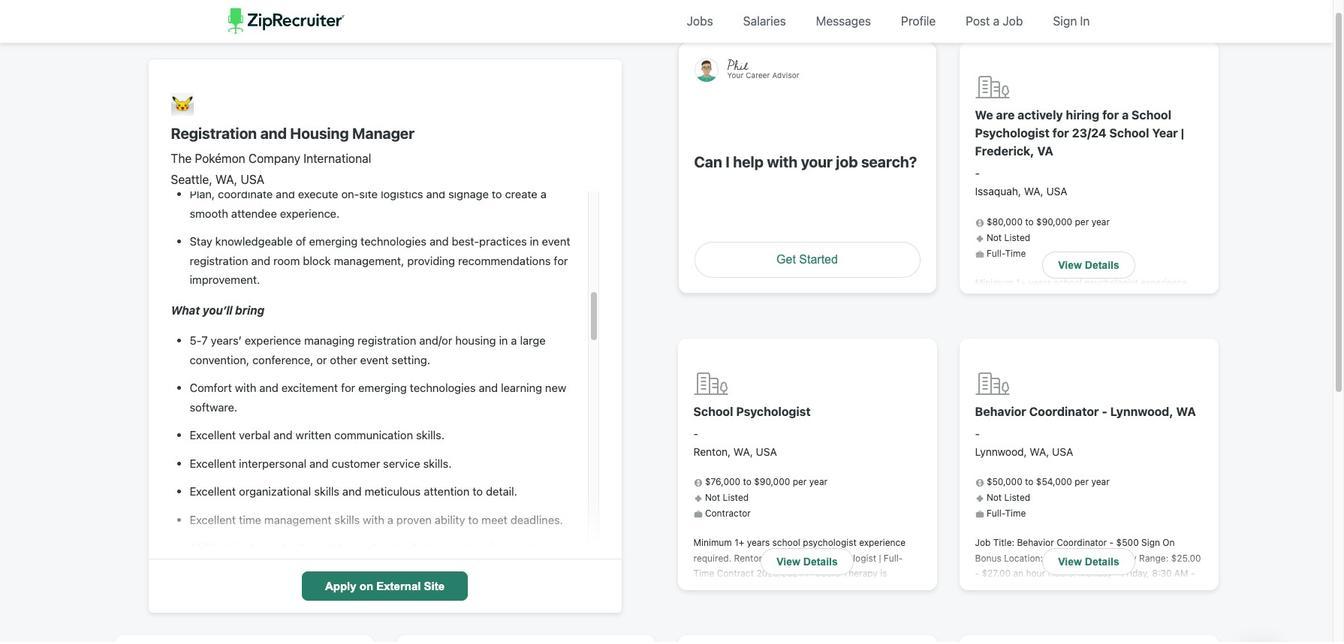 Task type: vqa. For each thing, say whether or not it's contained in the screenshot.


Task type: describe. For each thing, give the bounding box(es) containing it.
the pokémon company international seattle, wa, usa
[[171, 152, 371, 186]]

wa, for we are actively hiring for a school psychologist for 23/24 school year | frederick, va
[[1024, 185, 1044, 197]]

1 vertical spatial skills
[[335, 513, 360, 526]]

job title: behavior coordinator - $500 sign on bonus location: lynnwood, wa  salary range: $25.00 - $27.00 an hour hours: monday - friday, 8:30 am - 5:00 pm  sails washington is a part of the redwood family care network and we take our  mission to heart. our mission is to provide world-class, person- centered  services that promote c
[[975, 537, 1202, 642]]

we inside we are actively hiring for a school psychologist for 23/24 school year | frederick, va
[[975, 108, 993, 122]]

view for are
[[1058, 259, 1082, 271]]

usa inside 'the pokémon company international seattle, wa, usa'
[[241, 173, 264, 186]]

you'll
[[203, 303, 232, 317]]

for left next
[[1147, 415, 1158, 426]]

1 horizontal spatial be
[[1142, 598, 1152, 610]]

verbal
[[239, 428, 270, 442]]

2 horizontal spatial are
[[1142, 323, 1155, 334]]

scheduling
[[975, 338, 1021, 349]]

and inside minimum 1+ years school psychologist experience required. for the uping school  year, our school district in frederick, va ishiring a school psychologist for  an onsite position. we are actively scheduling virtual interviews with our  administration team. please see the details below for this fantastic opportunity! location: frederick, va details/specifications: * full time * full  2023-2024 school year * start date: august 2,2023 * end date: june 3, 2024 *  district is likely to renew for next school year, depending on job performance.  * caseload: varies * k-12th grade * hourly wage: $40-$45+ depending on  experience * multiple positions available * zoom interview! qualifications: * active school psychologistlicensure in the state of virginia * newly graduates  are wele to apply! * active psychologist certification benefits: * petitive  hourly pay rate * paid weekly - direct deposit * virtual clinicaladvisory team  - full-time support * onsite: * matching 401k * medical, dental, and vision insurance * w-2 please send a copy of your resume toalexus newsomevia email in  order to be reviewed right away. after receiving your application, i'll be in touch with you to discuss
[[1119, 568, 1135, 579]]

lynnwood, inside job title: behavior coordinator - $500 sign on bonus location: lynnwood, wa  salary range: $25.00 - $27.00 an hour hours: monday - friday, 8:30 am - 5:00 pm  sails washington is a part of the redwood family care network and we take our  mission to heart. our mission is to provide world-class, person- centered  services that promote c
[[1046, 553, 1091, 564]]

time
[[239, 513, 261, 526]]

reviewed
[[1155, 598, 1193, 610]]

- left 2,2023
[[1102, 405, 1108, 418]]

in up apply!
[[1133, 491, 1141, 502]]

a down 'passionate'
[[759, 598, 764, 610]]

in up the provide
[[1095, 598, 1103, 610]]

graduates
[[1045, 506, 1087, 518]]

listed for behavior coordinator - lynnwood, wa
[[1004, 492, 1030, 503]]

dental,
[[1086, 568, 1116, 579]]

0 vertical spatial your
[[801, 153, 833, 170]]

onsite
[[1059, 323, 1084, 334]]

seeking
[[694, 583, 726, 594]]

contract
[[717, 568, 754, 579]]

psychologist up the - renton, wa, usa
[[736, 405, 811, 418]]

for down 'passionate'
[[745, 598, 757, 610]]

excellent for excellent verbal and written communication skills.
[[190, 428, 236, 442]]

solve
[[362, 541, 389, 554]]

skills. for excellent interpersonal and customer service skills.
[[423, 456, 452, 470]]

renton, inside the - renton, wa, usa
[[694, 445, 731, 458]]

practices
[[479, 235, 527, 248]]

2 vertical spatial frederick,
[[1071, 369, 1114, 380]]

positions
[[975, 476, 1014, 487]]

what
[[171, 303, 200, 317]]

school up the - renton, wa, usa
[[694, 405, 733, 418]]

* up 2
[[1041, 568, 1045, 579]]

not for behavior coordinator - lynnwood, wa
[[987, 492, 1002, 503]]

search?
[[861, 153, 917, 170]]

a right as
[[834, 614, 839, 625]]

to inside plan, coordinate and execute on-site logistics and signage to create a smooth attendee experience.
[[492, 187, 502, 201]]

emerging inside the comfort with and excitement for emerging technologies and learning new software.
[[358, 381, 407, 394]]

$80,000 to $90,000 per year
[[987, 216, 1110, 227]]

hour inside minimum 1+ years school psychologist experience required. renton, wa | school  psychologist | full- time contract 2023/2024 procare therapy is seeking a  passionate school psychologistthis current school year for a contract-to-hire  position located in the renton, washington area. as a procare employee, you  will be paid for every hour you
[[848, 629, 867, 640]]

and right verbal on the bottom of the page
[[273, 428, 293, 442]]

2 vertical spatial your
[[1088, 614, 1107, 625]]

insurance
[[975, 583, 1017, 594]]

toalexus
[[975, 598, 1011, 610]]

year inside minimum 1+ years school psychologist experience required. renton, wa | school  psychologist | full- time contract 2023/2024 procare therapy is seeking a  passionate school psychologistthis current school year for a contract-to-hire  position located in the renton, washington area. as a procare employee, you  will be paid for every hour you
[[724, 598, 742, 610]]

benefits:
[[1086, 522, 1124, 533]]

1 full from the left
[[1079, 384, 1094, 395]]

grade
[[1085, 445, 1110, 456]]

$76,000 to $90,000 per year
[[705, 476, 828, 488]]

to right $76,000
[[743, 476, 752, 488]]

1 date: from the left
[[1058, 399, 1081, 411]]

registration inside 5-7 years' experience managing registration and/or housing in a large convention, conference, or other event setting.
[[358, 334, 416, 347]]

post
[[966, 14, 990, 28]]

jobs link
[[676, 0, 724, 43]]

1 horizontal spatial 2024
[[1171, 384, 1193, 395]]

onsite:
[[1163, 552, 1193, 564]]

required. for school psychologist
[[694, 553, 732, 564]]

a inside job title: behavior coordinator - $500 sign on bonus location: lynnwood, wa  salary range: $25.00 - $27.00 an hour hours: monday - friday, 8:30 am - 5:00 pm  sails washington is a part of the redwood family care network and we take our  mission to heart. our mission is to provide world-class, person- centered  services that promote c
[[1103, 583, 1108, 594]]

on inside 'button'
[[359, 579, 373, 592]]

heart.
[[975, 614, 1000, 625]]

be inside minimum 1+ years school psychologist experience required. renton, wa | school  psychologist | full- time contract 2023/2024 procare therapy is seeking a  passionate school psychologistthis current school year for a contract-to-hire  position located in the renton, washington area. as a procare employee, you  will be paid for every hour you
[[774, 629, 784, 640]]

school right hiring
[[1132, 108, 1171, 122]]

0 horizontal spatial mission
[[1021, 614, 1053, 625]]

1 vertical spatial your
[[1142, 583, 1161, 594]]

am
[[1174, 568, 1188, 579]]

location: inside minimum 1+ years school psychologist experience required. for the uping school  year, our school district in frederick, va ishiring a school psychologist for  an onsite position. we are actively scheduling virtual interviews with our  administration team. please see the details below for this fantastic opportunity! location: frederick, va details/specifications: * full time * full  2023-2024 school year * start date: august 2,2023 * end date: june 3, 2024 *  district is likely to renew for next school year, depending on job performance.  * caseload: varies * k-12th grade * hourly wage: $40-$45+ depending on  experience * multiple positions available * zoom interview! qualifications: * active school psychologistlicensure in the state of virginia * newly graduates  are wele to apply! * active psychologist certification benefits: * petitive  hourly pay rate * paid weekly - direct deposit * virtual clinicaladvisory team  - full-time support * onsite: * matching 401k * medical, dental, and vision insurance * w-2 please send a copy of your resume toalexus newsomevia email in  order to be reviewed right away. after receiving your application, i'll be in touch with you to discuss
[[1030, 369, 1069, 380]]

1 vertical spatial please
[[1046, 583, 1074, 594]]

sign in link
[[1042, 0, 1101, 43]]

time up august at the right
[[1096, 384, 1117, 395]]

and down knowledgeable
[[251, 254, 270, 267]]

psychologist for school psychologist
[[803, 537, 857, 548]]

full- inside minimum 1+ years school psychologist experience required. renton, wa | school  psychologist | full- time contract 2023/2024 procare therapy is seeking a  passionate school psychologistthis current school year for a contract-to-hire  position located in the renton, washington area. as a procare employee, you  will be paid for every hour you
[[884, 553, 903, 564]]

a left fast-
[[403, 541, 410, 554]]

* left newly
[[1009, 506, 1014, 518]]

details for behavior coordinator - lynnwood, wa
[[1085, 556, 1119, 568]]

is inside minimum 1+ years school psychologist experience required. renton, wa | school  psychologist | full- time contract 2023/2024 procare therapy is seeking a  passionate school psychologistthis current school year for a contract-to-hire  position located in the renton, washington area. as a procare employee, you  will be paid for every hour you
[[880, 568, 887, 579]]

2 full from the left
[[1127, 384, 1142, 395]]

- left direct at the bottom of the page
[[1075, 537, 1080, 548]]

matching
[[975, 568, 1014, 579]]

0 vertical spatial please
[[1001, 353, 1029, 365]]

2 date: from the left
[[1173, 399, 1196, 411]]

* left k-
[[1048, 445, 1053, 456]]

minimum 1+ years school psychologist experience required. for the uping school  year, our school district in frederick, va ishiring a school psychologist for  an onsite position. we are actively scheduling virtual interviews with our  administration team. please see the details below for this fantastic opportunity! location: frederick, va details/specifications: * full time * full  2023-2024 school year * start date: august 2,2023 * end date: june 3, 2024 *  district is likely to renew for next school year, depending on job performance.  * caseload: varies * k-12th grade * hourly wage: $40-$45+ depending on  experience * multiple positions available * zoom interview! qualifications: * active school psychologistlicensure in the state of virginia * newly graduates  are wele to apply! * active psychologist certification benefits: * petitive  hourly pay rate * paid weekly - direct deposit * virtual clinicaladvisory team  - full-time support * onsite: * matching 401k * medical, dental, and vision insurance * w-2 please send a copy of your resume toalexus newsomevia email in  order to be reviewed right away. after receiving your application, i'll be in touch with you to discuss
[[975, 277, 1201, 642]]

details/specifications:
[[975, 384, 1070, 395]]

we
[[1084, 598, 1095, 610]]

on
[[1163, 537, 1175, 548]]

1 horizontal spatial va
[[1063, 307, 1074, 319]]

1 vertical spatial year,
[[1006, 430, 1026, 441]]

in inside 5-7 years' experience managing registration and/or housing in a large convention, conference, or other event setting.
[[499, 334, 508, 347]]

to left detail.
[[473, 485, 483, 498]]

event inside stay knowledgeable of emerging technologies and best-practices in event registration and room block management, providing recommendations for improvement.
[[542, 235, 570, 248]]

with up solve
[[363, 513, 384, 526]]

attention
[[424, 485, 470, 498]]

to up application,
[[1130, 598, 1139, 610]]

0 vertical spatial coordinator
[[1029, 405, 1099, 418]]

with up 'below'
[[1099, 338, 1116, 349]]

school up contract-
[[785, 583, 814, 594]]

- up copy
[[1115, 568, 1119, 579]]

newsomevia
[[1014, 598, 1068, 610]]

providing
[[407, 254, 455, 267]]

to left meet
[[468, 513, 479, 526]]

manager
[[352, 125, 415, 142]]

to up that at the bottom right of page
[[1065, 614, 1073, 625]]

3,
[[998, 415, 1006, 426]]

0 horizontal spatial |
[[786, 553, 788, 564]]

2 horizontal spatial wa
[[1176, 405, 1196, 418]]

pokémon
[[195, 152, 245, 165]]

and up providing
[[430, 235, 449, 248]]

with right 'help'
[[767, 153, 798, 170]]

0 horizontal spatial hourly
[[1119, 445, 1147, 456]]

is down monday
[[1094, 583, 1101, 594]]

is up that at the bottom right of page
[[1055, 614, 1062, 625]]

* up the deposit
[[1126, 522, 1131, 533]]

management
[[264, 513, 332, 526]]

psychologist inside we are actively hiring for a school psychologist for 23/24 school year | frederick, va
[[975, 126, 1050, 140]]

* right grade
[[1112, 445, 1116, 456]]

- left the $500
[[1110, 537, 1114, 548]]

minimum for school psychologist
[[694, 537, 732, 548]]

psychologist up the scheduling at right
[[975, 323, 1029, 334]]

to-
[[806, 598, 819, 610]]

year for coordinator
[[1091, 476, 1110, 488]]

0 vertical spatial on
[[1076, 430, 1087, 441]]

for up "23/24" in the top of the page
[[1102, 108, 1119, 122]]

improvement.
[[190, 273, 260, 286]]

main element
[[228, 0, 1105, 43]]

district
[[1040, 415, 1071, 426]]

wa, inside 'the pokémon company international seattle, wa, usa'
[[215, 173, 237, 186]]

full- down $80,000
[[987, 248, 1005, 259]]

conference,
[[252, 353, 313, 366]]

in right district
[[1007, 307, 1015, 319]]

1 vertical spatial hourly
[[1167, 522, 1195, 533]]

1 horizontal spatial procare
[[842, 614, 876, 625]]

1 horizontal spatial mission
[[1135, 598, 1167, 610]]

to right "ability"
[[225, 541, 235, 554]]

* down start
[[1033, 415, 1038, 426]]

details for we are actively hiring for a school psychologist for 23/24 school year | frederick, va
[[1085, 259, 1119, 271]]

an inside minimum 1+ years school psychologist experience required. for the uping school  year, our school district in frederick, va ishiring a school psychologist for  an onsite position. we are actively scheduling virtual interviews with our  administration team. please see the details below for this fantastic opportunity! location: frederick, va details/specifications: * full time * full  2023-2024 school year * start date: august 2,2023 * end date: june 3, 2024 *  district is likely to renew for next school year, depending on job performance.  * caseload: varies * k-12th grade * hourly wage: $40-$45+ depending on  experience * multiple positions available * zoom interview! qualifications: * active school psychologistlicensure in the state of virginia * newly graduates  are wele to apply! * active psychologist certification benefits: * petitive  hourly pay rate * paid weekly - direct deposit * virtual clinicaladvisory team  - full-time support * onsite: * matching 401k * medical, dental, and vision insurance * w-2 please send a copy of your resume toalexus newsomevia email in  order to be reviewed right away. after receiving your application, i'll be in touch with you to discuss
[[1046, 323, 1056, 334]]

time down $80,000
[[1005, 248, 1026, 259]]

a left copy
[[1100, 583, 1105, 594]]

your career advisor
[[727, 71, 799, 80]]

experience inside 5-7 years' experience managing registration and/or housing in a large convention, conference, or other event setting.
[[245, 334, 301, 347]]

friday,
[[1122, 568, 1150, 579]]

school up position.
[[1118, 307, 1147, 319]]

a down contract at right
[[729, 583, 734, 594]]

school down seeking
[[694, 598, 722, 610]]

june
[[975, 415, 996, 426]]

view details button for coordinator
[[1043, 548, 1135, 575]]

to right likely
[[1107, 415, 1116, 426]]

skills. for excellent verbal and written communication skills.
[[416, 428, 445, 442]]

and left signage
[[426, 187, 445, 201]]

emerging inside stay knowledgeable of emerging technologies and best-practices in event registration and room block management, providing recommendations for improvement.
[[309, 235, 358, 248]]

range:
[[1139, 553, 1169, 564]]

1 horizontal spatial year,
[[1105, 292, 1126, 303]]

meticulous
[[365, 485, 421, 498]]

job inside job title: behavior coordinator - $500 sign on bonus location: lynnwood, wa  salary range: $25.00 - $27.00 an hour hours: monday - friday, 8:30 am - 5:00 pm  sails washington is a part of the redwood family care network and we take our  mission to heart. our mission is to provide world-class, person- centered  services that promote c
[[975, 537, 991, 548]]

not listed for school psychologist
[[705, 492, 749, 503]]

environment.
[[472, 541, 539, 554]]

advisor
[[772, 71, 799, 80]]

the up apply!
[[1143, 491, 1157, 502]]

psychologist for we are actively hiring for a school psychologist for 23/24 school year | frederick, va
[[1085, 277, 1138, 288]]

time up dental,
[[1096, 552, 1117, 564]]

school right "23/24" in the top of the page
[[1110, 126, 1149, 140]]

varies
[[1020, 445, 1046, 456]]

for left this
[[1124, 353, 1136, 365]]

the right see
[[1050, 353, 1063, 365]]

for inside stay knowledgeable of emerging technologies and best-practices in event registration and room block management, providing recommendations for improvement.
[[554, 254, 568, 267]]

w-
[[1026, 583, 1038, 594]]

team.
[[975, 353, 999, 365]]

1 vertical spatial frederick,
[[1017, 307, 1060, 319]]

* down petitive
[[1146, 537, 1150, 548]]

and down conference,
[[259, 381, 279, 394]]

ishiring
[[1077, 307, 1108, 319]]

* up 2,2023
[[1120, 384, 1124, 395]]

started
[[799, 253, 838, 266]]

school up the '2023/2024'
[[772, 537, 800, 548]]

in inside minimum 1+ years school psychologist experience required. renton, wa | school  psychologist | full- time contract 2023/2024 procare therapy is seeking a  passionate school psychologistthis current school year for a contract-to-hire  position located in the renton, washington area. as a procare employee, you  will be paid for every hour you
[[908, 598, 916, 610]]

8:30
[[1152, 568, 1172, 579]]

wa inside minimum 1+ years school psychologist experience required. renton, wa | school  psychologist | full- time contract 2023/2024 procare therapy is seeking a  passionate school psychologistthis current school year for a contract-to-hire  position located in the renton, washington area. as a procare employee, you  will be paid for every hour you
[[769, 553, 784, 564]]

current
[[888, 583, 919, 594]]

ability to independently problem-solve in a fast-paced environment.
[[190, 541, 539, 554]]

of inside stay knowledgeable of emerging technologies and best-practices in event registration and room block management, providing recommendations for improvement.
[[296, 235, 306, 248]]

washington inside job title: behavior coordinator - $500 sign on bonus location: lynnwood, wa  salary range: $25.00 - $27.00 an hour hours: monday - friday, 8:30 am - 5:00 pm  sails washington is a part of the redwood family care network and we take our  mission to heart. our mission is to provide world-class, person- centered  services that promote c
[[1041, 583, 1091, 594]]

school down june
[[975, 430, 1003, 441]]

seattle, wa, usa link
[[171, 170, 599, 188]]

time up title:
[[1005, 508, 1026, 519]]

- right am
[[1191, 568, 1195, 579]]

0 vertical spatial skills
[[314, 485, 339, 498]]

problem-
[[314, 541, 362, 554]]

* right title:
[[1015, 537, 1019, 548]]

a up position.
[[1110, 307, 1115, 319]]

- inside the - renton, wa, usa
[[694, 427, 698, 440]]

rate
[[993, 537, 1012, 548]]

school up june
[[975, 399, 1004, 411]]

excellent for excellent organizational skills and meticulous attention to detail.
[[190, 485, 236, 498]]

the right for
[[1032, 292, 1046, 303]]

and down customer
[[342, 485, 362, 498]]

2 horizontal spatial va
[[1116, 369, 1128, 380]]

a left 'proven'
[[387, 513, 393, 526]]

details
[[1066, 353, 1094, 365]]

in right solve
[[391, 541, 401, 554]]

| for psychologist
[[879, 553, 881, 564]]

- right the team
[[1071, 552, 1075, 564]]

* left end
[[1148, 399, 1152, 411]]

in down reviewed
[[1186, 614, 1194, 625]]

therapy
[[843, 568, 878, 579]]

sails
[[1013, 583, 1038, 594]]

and up company
[[260, 125, 287, 142]]

plan, coordinate and execute on-site logistics and signage to create a smooth attendee experience.
[[190, 187, 547, 220]]

for down area.
[[808, 629, 820, 640]]

receiving
[[1047, 614, 1085, 625]]

as
[[821, 614, 832, 625]]

not listed for behavior coordinator - lynnwood, wa
[[987, 492, 1030, 503]]

salaries
[[743, 14, 786, 28]]

school up administration
[[1145, 292, 1173, 303]]

location: inside job title: behavior coordinator - $500 sign on bonus location: lynnwood, wa  salary range: $25.00 - $27.00 an hour hours: monday - friday, 8:30 am - 5:00 pm  sails washington is a part of the redwood family care network and we take our  mission to heart. our mission is to provide world-class, person- centered  services that promote c
[[1004, 553, 1043, 564]]

wa, for behavior coordinator - lynnwood, wa
[[1030, 445, 1049, 458]]

and down excellent verbal and written communication skills.
[[309, 456, 329, 470]]

excellent for excellent interpersonal and customer service skills.
[[190, 456, 236, 470]]

* down state
[[1167, 506, 1172, 518]]

0 vertical spatial lynnwood,
[[1110, 405, 1173, 418]]

to right $80,000
[[1025, 216, 1034, 227]]

company
[[249, 152, 300, 165]]

psychologistthis
[[816, 583, 886, 594]]

$80,000
[[987, 216, 1023, 227]]

other
[[330, 353, 357, 366]]

school up ishiring
[[1075, 292, 1103, 303]]

* left zoom
[[1056, 476, 1060, 487]]

technologies inside stay knowledgeable of emerging technologies and best-practices in event registration and room block management, providing recommendations for improvement.
[[361, 235, 427, 248]]

actively inside minimum 1+ years school psychologist experience required. for the uping school  year, our school district in frederick, va ishiring a school psychologist for  an onsite position. we are actively scheduling virtual interviews with our  administration team. please see the details below for this fantastic opportunity! location: frederick, va details/specifications: * full time * full  2023-2024 school year * start date: august 2,2023 * end date: june 3, 2024 *  district is likely to renew for next school year, depending on job performance.  * caseload: varies * k-12th grade * hourly wage: $40-$45+ depending on  experience * multiple positions available * zoom interview! qualifications: * active school psychologistlicensure in the state of virginia * newly graduates  are wele to apply! * active psychologist certification benefits: * petitive  hourly pay rate * paid weekly - direct deposit * virtual clinicaladvisory team  - full-time support * onsite: * matching 401k * medical, dental, and vision insurance * w-2 please send a copy of your resume toalexus newsomevia email in  order to be reviewed right away. after receiving your application, i'll be in touch with you to discuss
[[1158, 323, 1191, 334]]

execute
[[298, 187, 338, 201]]

you inside minimum 1+ years school psychologist experience required. for the uping school  year, our school district in frederick, va ishiring a school psychologist for  an onsite position. we are actively scheduling virtual interviews with our  administration team. please see the details below for this fantastic opportunity! location: frederick, va details/specifications: * full time * full  2023-2024 school year * start date: august 2,2023 * end date: june 3, 2024 *  district is likely to renew for next school year, depending on job performance.  * caseload: varies * k-12th grade * hourly wage: $40-$45+ depending on  experience * multiple positions available * zoom interview! qualifications: * active school psychologistlicensure in the state of virginia * newly graduates  are wele to apply! * active psychologist certification benefits: * petitive  hourly pay rate * paid weekly - direct deposit * virtual clinicaladvisory team  - full-time support * onsite: * matching 401k * medical, dental, and vision insurance * w-2 please send a copy of your resume toalexus newsomevia email in  order to be reviewed right away. after receiving your application, i'll be in touch with you to discuss
[[1022, 629, 1037, 640]]

with inside the comfort with and excitement for emerging technologies and learning new software.
[[235, 381, 256, 394]]

managing
[[304, 334, 355, 347]]

for
[[1016, 292, 1030, 303]]

* down next
[[1165, 430, 1169, 441]]

you inside minimum 1+ years school psychologist experience required. renton, wa | school  psychologist | full- time contract 2023/2024 procare therapy is seeking a  passionate school psychologistthis current school year for a contract-to-hire  position located in the renton, washington area. as a procare employee, you  will be paid for every hour you
[[740, 629, 755, 640]]

to left that at the bottom right of page
[[1040, 629, 1048, 640]]

school up newly
[[1004, 491, 1033, 502]]

0 vertical spatial job
[[836, 153, 858, 170]]

behavior inside job title: behavior coordinator - $500 sign on bonus location: lynnwood, wa  salary range: $25.00 - $27.00 an hour hours: monday - friday, 8:30 am - 5:00 pm  sails washington is a part of the redwood family care network and we take our  mission to heart. our mission is to provide world-class, person- centered  services that promote c
[[1017, 537, 1054, 548]]

full-time for behavior coordinator - lynnwood, wa
[[987, 508, 1026, 519]]

school up "uping"
[[1054, 277, 1082, 288]]

* right qualifications:
[[1197, 476, 1201, 487]]

psychologist up rate
[[975, 522, 1029, 533]]

seattle,
[[171, 173, 212, 186]]

apply
[[325, 579, 356, 592]]

usa for school psychologist
[[756, 445, 777, 458]]

wa, for school psychologist
[[734, 445, 753, 458]]

depending
[[1029, 430, 1074, 441]]

per for psychologist
[[793, 476, 807, 488]]

is inside minimum 1+ years school psychologist experience required. for the uping school  year, our school district in frederick, va ishiring a school psychologist for  an onsite position. we are actively scheduling virtual interviews with our  administration team. please see the details below for this fantastic opportunity! location: frederick, va details/specifications: * full time * full  2023-2024 school year * start date: august 2,2023 * end date: june 3, 2024 *  district is likely to renew for next school year, depending on job performance.  * caseload: varies * k-12th grade * hourly wage: $40-$45+ depending on  experience * multiple positions available * zoom interview! qualifications: * active school psychologistlicensure in the state of virginia * newly graduates  are wele to apply! * active psychologist certification benefits: * petitive  hourly pay rate * paid weekly - direct deposit * virtual clinicaladvisory team  - full-time support * onsite: * matching 401k * medical, dental, and vision insurance * w-2 please send a copy of your resume toalexus newsomevia email in  order to be reviewed right away. after receiving your application, i'll be in touch with you to discuss
[[1074, 415, 1081, 426]]

- issaquah, wa, usa
[[975, 167, 1068, 197]]

fantastic
[[1157, 353, 1193, 365]]

experience for school psychologist
[[859, 537, 906, 548]]

renew
[[1118, 415, 1144, 426]]

view details for are
[[1058, 259, 1119, 271]]

not for we are actively hiring for a school psychologist for 23/24 school year | frederick, va
[[987, 232, 1002, 243]]

minimum 1+ years school psychologist experience required. renton, wa | school  psychologist | full- time contract 2023/2024 procare therapy is seeking a  passionate school psychologistthis current school year for a contract-to-hire  position located in the renton, washington area. as a procare employee, you  will be paid for every hour you
[[694, 537, 920, 642]]

for up virtual
[[1031, 323, 1043, 334]]

district
[[975, 307, 1005, 319]]

create
[[505, 187, 538, 201]]

position.
[[1087, 323, 1124, 334]]

to right wele
[[1128, 506, 1136, 518]]

and left learning
[[479, 381, 498, 394]]

ziprecruiter image
[[228, 9, 344, 34]]



Task type: locate. For each thing, give the bounding box(es) containing it.
deposit
[[1110, 537, 1143, 548]]

1 horizontal spatial you
[[1022, 629, 1037, 640]]

meet
[[481, 513, 508, 526]]

$45+
[[997, 461, 1019, 472]]

psychologist inside minimum 1+ years school psychologist experience required. renton, wa | school  psychologist | full- time contract 2023/2024 procare therapy is seeking a  passionate school psychologistthis current school year for a contract-to-hire  position located in the renton, washington area. as a procare employee, you  will be paid for every hour you
[[823, 553, 876, 564]]

not listed down "$50,000"
[[987, 492, 1030, 503]]

monday
[[1079, 568, 1112, 579]]

1 vertical spatial required.
[[694, 553, 732, 564]]

* left start
[[1028, 399, 1032, 411]]

a right hiring
[[1122, 108, 1129, 122]]

get started link
[[694, 242, 920, 278]]

the inside job title: behavior coordinator - $500 sign on bonus location: lynnwood, wa  salary range: $25.00 - $27.00 an hour hours: monday - friday, 8:30 am - 5:00 pm  sails washington is a part of the redwood family care network and we take our  mission to heart. our mission is to provide world-class, person- centered  services that promote c
[[1141, 583, 1155, 594]]

actively
[[1018, 108, 1063, 122], [1158, 323, 1191, 334]]

2 vertical spatial be
[[774, 629, 784, 640]]

mission up services
[[1021, 614, 1053, 625]]

support
[[1119, 552, 1153, 564]]

required.
[[975, 292, 1013, 303], [694, 553, 732, 564]]

full- up rate
[[987, 508, 1005, 519]]

interpersonal
[[239, 456, 306, 470]]

behavior down details/specifications:
[[975, 405, 1026, 418]]

our
[[1003, 614, 1018, 625]]

excitement
[[282, 381, 338, 394]]

minimum inside minimum 1+ years school psychologist experience required. renton, wa | school  psychologist | full- time contract 2023/2024 procare therapy is seeking a  passionate school psychologistthis current school year for a contract-to-hire  position located in the renton, washington area. as a procare employee, you  will be paid for every hour you
[[694, 537, 732, 548]]

1+ inside minimum 1+ years school psychologist experience required. for the uping school  year, our school district in frederick, va ishiring a school psychologist for  an onsite position. we are actively scheduling virtual interviews with our  administration team. please see the details below for this fantastic opportunity! location: frederick, va details/specifications: * full time * full  2023-2024 school year * start date: august 2,2023 * end date: june 3, 2024 *  district is likely to renew for next school year, depending on job performance.  * caseload: varies * k-12th grade * hourly wage: $40-$45+ depending on  experience * multiple positions available * zoom interview! qualifications: * active school psychologistlicensure in the state of virginia * newly graduates  are wele to apply! * active psychologist certification benefits: * petitive  hourly pay rate * paid weekly - direct deposit * virtual clinicaladvisory team  - full-time support * onsite: * matching 401k * medical, dental, and vision insurance * w-2 please send a copy of your resume toalexus newsomevia email in  order to be reviewed right away. after receiving your application, i'll be in touch with you to discuss
[[1016, 277, 1026, 288]]

you
[[1022, 629, 1037, 640], [740, 629, 755, 640]]

bonus
[[975, 553, 1002, 564]]

services
[[1015, 629, 1051, 640]]

active down state
[[1174, 506, 1200, 518]]

view for coordinator
[[1058, 556, 1082, 568]]

and inside job title: behavior coordinator - $500 sign on bonus location: lynnwood, wa  salary range: $25.00 - $27.00 an hour hours: monday - friday, 8:30 am - 5:00 pm  sails washington is a part of the redwood family care network and we take our  mission to heart. our mission is to provide world-class, person- centered  services that promote c
[[1065, 598, 1081, 610]]

comfort
[[190, 381, 232, 394]]

sign
[[1053, 14, 1077, 28], [1141, 537, 1160, 548]]

resume
[[1163, 583, 1195, 594]]

wa, up depending
[[1030, 445, 1049, 458]]

0 vertical spatial active
[[975, 491, 1001, 502]]

0 horizontal spatial emerging
[[309, 235, 358, 248]]

time inside minimum 1+ years school psychologist experience required. renton, wa | school  psychologist | full- time contract 2023/2024 procare therapy is seeking a  passionate school psychologistthis current school year for a contract-to-hire  position located in the renton, washington area. as a procare employee, you  will be paid for every hour you
[[694, 568, 714, 579]]

1 vertical spatial renton,
[[734, 553, 767, 564]]

years inside minimum 1+ years school psychologist experience required. renton, wa | school  psychologist | full- time contract 2023/2024 procare therapy is seeking a  passionate school psychologistthis current school year for a contract-to-hire  position located in the renton, washington area. as a procare employee, you  will be paid for every hour you
[[747, 537, 770, 548]]

2 vertical spatial experience
[[859, 537, 906, 548]]

- up issaquah,
[[975, 167, 980, 179]]

0 horizontal spatial years
[[747, 537, 770, 548]]

minimum
[[975, 277, 1014, 288], [694, 537, 732, 548]]

qualifications:
[[1133, 476, 1194, 487]]

part
[[1111, 583, 1128, 594]]

hour inside job title: behavior coordinator - $500 sign on bonus location: lynnwood, wa  salary range: $25.00 - $27.00 an hour hours: monday - friday, 8:30 am - 5:00 pm  sails washington is a part of the redwood family care network and we take our  mission to heart. our mission is to provide world-class, person- centered  services that promote c
[[1026, 568, 1045, 579]]

1 vertical spatial active
[[1174, 506, 1200, 518]]

sign left in
[[1053, 14, 1077, 28]]

excellent interpersonal and customer service skills.
[[190, 456, 452, 470]]

frederick,
[[975, 144, 1034, 158], [1017, 307, 1060, 319], [1071, 369, 1114, 380]]

we inside minimum 1+ years school psychologist experience required. for the uping school  year, our school district in frederick, va ishiring a school psychologist for  an onsite position. we are actively scheduling virtual interviews with our  administration team. please see the details below for this fantastic opportunity! location: frederick, va details/specifications: * full time * full  2023-2024 school year * start date: august 2,2023 * end date: june 3, 2024 *  district is likely to renew for next school year, depending on job performance.  * caseload: varies * k-12th grade * hourly wage: $40-$45+ depending on  experience * multiple positions available * zoom interview! qualifications: * active school psychologistlicensure in the state of virginia * newly graduates  are wele to apply! * active psychologist certification benefits: * petitive  hourly pay rate * paid weekly - direct deposit * virtual clinicaladvisory team  - full-time support * onsite: * matching 401k * medical, dental, and vision insurance * w-2 please send a copy of your resume toalexus newsomevia email in  order to be reviewed right away. after receiving your application, i'll be in touch with you to discuss
[[1126, 323, 1140, 334]]

be up the class,
[[1142, 598, 1152, 610]]

* up 8:30
[[1156, 552, 1160, 564]]

0 horizontal spatial please
[[1001, 353, 1029, 365]]

0 vertical spatial procare
[[806, 568, 840, 579]]

1 horizontal spatial registration
[[358, 334, 416, 347]]

a left large
[[511, 334, 517, 347]]

a inside plan, coordinate and execute on-site logistics and signage to create a smooth attendee experience.
[[541, 187, 547, 201]]

1 vertical spatial technologies
[[410, 381, 476, 394]]

room
[[273, 254, 300, 267]]

view details button for are
[[1043, 252, 1135, 279]]

of
[[296, 235, 306, 248], [1183, 491, 1192, 502], [1131, 583, 1139, 594], [1130, 583, 1139, 594]]

is right therapy
[[880, 568, 887, 579]]

order
[[1105, 598, 1128, 610]]

1 horizontal spatial 1+
[[1016, 277, 1026, 288]]

1 vertical spatial behavior
[[1017, 537, 1054, 548]]

wa up dental,
[[1094, 553, 1108, 564]]

listed for school psychologist
[[723, 492, 749, 503]]

we are actively hiring for a school psychologist for 23/24 school year | frederick, va
[[975, 108, 1184, 158]]

0 vertical spatial behavior
[[975, 405, 1026, 418]]

registration
[[171, 125, 257, 142]]

1 vertical spatial washington
[[745, 614, 795, 625]]

per for are
[[1075, 216, 1089, 227]]

emerging down setting.
[[358, 381, 407, 394]]

1 vertical spatial an
[[1013, 568, 1024, 579]]

skills. up attention
[[423, 456, 452, 470]]

1 horizontal spatial minimum
[[975, 277, 1014, 288]]

or
[[316, 353, 327, 366]]

2 full-time from the top
[[987, 508, 1026, 519]]

0 horizontal spatial $90,000
[[754, 476, 790, 488]]

experience up therapy
[[859, 537, 906, 548]]

$90,000 for we are actively hiring for a school psychologist for 23/24 school year | frederick, va
[[1036, 216, 1072, 227]]

school psychologist
[[694, 405, 811, 418]]

career
[[746, 71, 770, 80]]

0 horizontal spatial psychologist
[[803, 537, 857, 548]]

a inside 5-7 years' experience managing registration and/or housing in a large convention, conference, or other event setting.
[[511, 334, 517, 347]]

likely
[[1083, 415, 1105, 426]]

network
[[1027, 598, 1063, 610]]

*
[[1072, 384, 1076, 395], [1120, 384, 1124, 395], [1028, 399, 1032, 411], [1148, 399, 1152, 411], [1033, 415, 1038, 426], [1165, 430, 1169, 441], [1048, 445, 1053, 456], [1112, 445, 1116, 456], [1133, 461, 1137, 472], [1056, 476, 1060, 487], [1197, 476, 1201, 487], [1009, 506, 1014, 518], [1167, 506, 1172, 518], [1126, 522, 1131, 533], [1015, 537, 1019, 548], [1146, 537, 1150, 548], [1156, 552, 1160, 564], [1195, 552, 1200, 564], [1041, 568, 1045, 579], [1019, 583, 1023, 594]]

of inside job title: behavior coordinator - $500 sign on bonus location: lynnwood, wa  salary range: $25.00 - $27.00 an hour hours: monday - friday, 8:30 am - 5:00 pm  sails washington is a part of the redwood family care network and we take our  mission to heart. our mission is to provide world-class, person- centered  services that promote c
[[1130, 583, 1139, 594]]

years up for
[[1029, 277, 1051, 288]]

0 vertical spatial are
[[996, 108, 1015, 122]]

our inside job title: behavior coordinator - $500 sign on bonus location: lynnwood, wa  salary range: $25.00 - $27.00 an hour hours: monday - friday, 8:30 am - 5:00 pm  sails washington is a part of the redwood family care network and we take our  mission to heart. our mission is to provide world-class, person- centered  services that promote c
[[1119, 598, 1133, 610]]

0 vertical spatial years
[[1029, 277, 1051, 288]]

1+ inside minimum 1+ years school psychologist experience required. renton, wa | school  psychologist | full- time contract 2023/2024 procare therapy is seeking a  passionate school psychologistthis current school year for a contract-to-hire  position located in the renton, washington area. as a procare employee, you  will be paid for every hour you
[[735, 537, 744, 548]]

view details up monday
[[1058, 556, 1119, 568]]

to down depending
[[1025, 476, 1034, 488]]

full-time down $80,000
[[987, 248, 1026, 259]]

job inside minimum 1+ years school psychologist experience required. for the uping school  year, our school district in frederick, va ishiring a school psychologist for  an onsite position. we are actively scheduling virtual interviews with our  administration team. please see the details below for this fantastic opportunity! location: frederick, va details/specifications: * full time * full  2023-2024 school year * start date: august 2,2023 * end date: june 3, 2024 *  district is likely to renew for next school year, depending on job performance.  * caseload: varies * k-12th grade * hourly wage: $40-$45+ depending on  experience * multiple positions available * zoom interview! qualifications: * active school psychologistlicensure in the state of virginia * newly graduates  are wele to apply! * active psychologist certification benefits: * petitive  hourly pay rate * paid weekly - direct deposit * virtual clinicaladvisory team  - full-time support * onsite: * matching 401k * medical, dental, and vision insurance * w-2 please send a copy of your resume toalexus newsomevia email in  order to be reviewed right away. after receiving your application, i'll be in touch with you to discuss
[[1089, 430, 1102, 441]]

view for psychologist
[[777, 556, 800, 568]]

centered
[[975, 629, 1013, 640]]

1 vertical spatial lynnwood,
[[975, 445, 1027, 458]]

what you'll bring
[[171, 303, 267, 317]]

year for are
[[1092, 216, 1110, 227]]

job
[[836, 153, 858, 170], [1089, 430, 1102, 441]]

4 excellent from the top
[[190, 513, 236, 526]]

1 horizontal spatial |
[[879, 553, 881, 564]]

see
[[1032, 353, 1047, 365]]

skills down excellent interpersonal and customer service skills.
[[314, 485, 339, 498]]

1 full-time from the top
[[987, 248, 1026, 259]]

experience inside minimum 1+ years school psychologist experience required. renton, wa | school  psychologist | full- time contract 2023/2024 procare therapy is seeking a  passionate school psychologistthis current school year for a contract-to-hire  position located in the renton, washington area. as a procare employee, you  will be paid for every hour you
[[859, 537, 906, 548]]

1 vertical spatial coordinator
[[1057, 537, 1107, 548]]

va inside we are actively hiring for a school psychologist for 23/24 school year | frederick, va
[[1037, 144, 1054, 158]]

2 excellent from the top
[[190, 456, 236, 470]]

next
[[1161, 415, 1179, 426]]

usa for behavior coordinator - lynnwood, wa
[[1052, 445, 1073, 458]]

with down 'our'
[[1002, 629, 1020, 640]]

23/24
[[1072, 126, 1107, 140]]

usa for we are actively hiring for a school psychologist for 23/24 school year | frederick, va
[[1046, 185, 1068, 197]]

view details
[[1058, 259, 1119, 271], [777, 556, 838, 568], [1058, 556, 1119, 568]]

petitive
[[1133, 522, 1165, 533]]

wage:
[[1149, 445, 1176, 456]]

years inside minimum 1+ years school psychologist experience required. for the uping school  year, our school district in frederick, va ishiring a school psychologist for  an onsite position. we are actively scheduling virtual interviews with our  administration team. please see the details below for this fantastic opportunity! location: frederick, va details/specifications: * full time * full  2023-2024 school year * start date: august 2,2023 * end date: june 3, 2024 *  district is likely to renew for next school year, depending on job performance.  * caseload: varies * k-12th grade * hourly wage: $40-$45+ depending on  experience * multiple positions available * zoom interview! qualifications: * active school psychologistlicensure in the state of virginia * newly graduates  are wele to apply! * active psychologist certification benefits: * petitive  hourly pay rate * paid weekly - direct deposit * virtual clinicaladvisory team  - full-time support * onsite: * matching 401k * medical, dental, and vision insurance * w-2 please send a copy of your resume toalexus newsomevia email in  order to be reviewed right away. after receiving your application, i'll be in touch with you to discuss
[[1029, 277, 1051, 288]]

certification
[[1031, 522, 1084, 533]]

0 horizontal spatial date:
[[1058, 399, 1081, 411]]

psychologist inside minimum 1+ years school psychologist experience required. renton, wa | school  psychologist | full- time contract 2023/2024 procare therapy is seeking a  passionate school psychologistthis current school year for a contract-to-hire  position located in the renton, washington area. as a procare employee, you  will be paid for every hour you
[[803, 537, 857, 548]]

year inside minimum 1+ years school psychologist experience required. for the uping school  year, our school district in frederick, va ishiring a school psychologist for  an onsite position. we are actively scheduling virtual interviews with our  administration team. please see the details below for this fantastic opportunity! location: frederick, va details/specifications: * full time * full  2023-2024 school year * start date: august 2,2023 * end date: june 3, 2024 *  district is likely to renew for next school year, depending on job performance.  * caseload: varies * k-12th grade * hourly wage: $40-$45+ depending on  experience * multiple positions available * zoom interview! qualifications: * active school psychologistlicensure in the state of virginia * newly graduates  are wele to apply! * active psychologist certification benefits: * petitive  hourly pay rate * paid weekly - direct deposit * virtual clinicaladvisory team  - full-time support * onsite: * matching 401k * medical, dental, and vision insurance * w-2 please send a copy of your resume toalexus newsomevia email in  order to be reviewed right away. after receiving your application, i'll be in touch with you to discuss
[[1007, 399, 1025, 411]]

bring
[[235, 303, 264, 317]]

you left the will
[[740, 629, 755, 640]]

psychologistlicensure
[[1035, 491, 1131, 502]]

full-time for we are actively hiring for a school psychologist for 23/24 school year | frederick, va
[[987, 248, 1026, 259]]

not for school psychologist
[[705, 492, 720, 503]]

logistics
[[381, 187, 423, 201]]

usa inside the - renton, wa, usa
[[756, 445, 777, 458]]

2 vertical spatial renton,
[[710, 614, 742, 625]]

view details for psychologist
[[777, 556, 838, 568]]

your down vision on the right
[[1142, 583, 1161, 594]]

event
[[542, 235, 570, 248], [360, 353, 389, 366]]

per for coordinator
[[1075, 476, 1089, 488]]

school up the '2023/2024'
[[791, 553, 820, 564]]

experience inside minimum 1+ years school psychologist experience required. for the uping school  year, our school district in frederick, va ishiring a school psychologist for  an onsite position. we are actively scheduling virtual interviews with our  administration team. please see the details below for this fantastic opportunity! location: frederick, va details/specifications: * full time * full  2023-2024 school year * start date: august 2,2023 * end date: june 3, 2024 *  district is likely to renew for next school year, depending on job performance.  * caseload: varies * k-12th grade * hourly wage: $40-$45+ depending on  experience * multiple positions available * zoom interview! qualifications: * active school psychologistlicensure in the state of virginia * newly graduates  are wele to apply! * active psychologist certification benefits: * petitive  hourly pay rate * paid weekly - direct deposit * virtual clinicaladvisory team  - full-time support * onsite: * matching 401k * medical, dental, and vision insurance * w-2 please send a copy of your resume toalexus newsomevia email in  order to be reviewed right away. after receiving your application, i'll be in touch with you to discuss
[[1141, 277, 1187, 288]]

wa, inside the - issaquah, wa, usa
[[1024, 185, 1044, 197]]

0 vertical spatial job
[[1003, 14, 1023, 28]]

in inside stay knowledgeable of emerging technologies and best-practices in event registration and room block management, providing recommendations for improvement.
[[530, 235, 539, 248]]

0 horizontal spatial lynnwood,
[[975, 445, 1027, 458]]

| for year
[[1181, 126, 1184, 140]]

excellent for excellent time management skills with a proven ability to meet deadlines.
[[190, 513, 236, 526]]

1 horizontal spatial full
[[1127, 384, 1142, 395]]

job inside post a job link
[[1003, 14, 1023, 28]]

a inside post a job link
[[993, 14, 1000, 28]]

1 horizontal spatial please
[[1046, 583, 1074, 594]]

0 vertical spatial minimum
[[975, 277, 1014, 288]]

1 vertical spatial year
[[1007, 399, 1025, 411]]

0 vertical spatial our
[[1128, 292, 1142, 303]]

1+ for we are actively hiring for a school psychologist for 23/24 school year | frederick, va
[[1016, 277, 1026, 288]]

listed up newly
[[1004, 492, 1030, 503]]

for down hiring
[[1053, 126, 1069, 140]]

an inside job title: behavior coordinator - $500 sign on bonus location: lynnwood, wa  salary range: $25.00 - $27.00 an hour hours: monday - friday, 8:30 am - 5:00 pm  sails washington is a part of the redwood family care network and we take our  mission to heart. our mission is to provide world-class, person- centered  services that promote c
[[1013, 568, 1024, 579]]

washington up the will
[[745, 614, 795, 625]]

excellent organizational skills and meticulous attention to detail.
[[190, 485, 517, 498]]

your
[[727, 71, 744, 80]]

apply!
[[1139, 506, 1165, 518]]

are inside we are actively hiring for a school psychologist for 23/24 school year | frederick, va
[[996, 108, 1015, 122]]

sign in
[[1053, 14, 1090, 28]]

pm
[[997, 583, 1011, 594]]

0 vertical spatial frederick,
[[975, 144, 1034, 158]]

mission up the class,
[[1135, 598, 1167, 610]]

wa, inside '- lynnwood, wa, usa'
[[1030, 445, 1049, 458]]

0 vertical spatial sign
[[1053, 14, 1077, 28]]

0 vertical spatial we
[[975, 108, 993, 122]]

1 vertical spatial full-time
[[987, 508, 1026, 519]]

organizational
[[239, 485, 311, 498]]

0 vertical spatial 1+
[[1016, 277, 1026, 288]]

wa inside job title: behavior coordinator - $500 sign on bonus location: lynnwood, wa  salary range: $25.00 - $27.00 an hour hours: monday - friday, 8:30 am - 5:00 pm  sails washington is a part of the redwood family care network and we take our  mission to heart. our mission is to provide world-class, person- centered  services that promote c
[[1094, 553, 1108, 564]]

* left w-
[[1019, 583, 1023, 594]]

2023-
[[1144, 384, 1171, 395]]

wa, inside the - renton, wa, usa
[[734, 445, 753, 458]]

0 vertical spatial experience
[[1141, 277, 1187, 288]]

our up 'below'
[[1119, 338, 1133, 349]]

- inside '- lynnwood, wa, usa'
[[975, 427, 980, 440]]

view details button up to- on the right bottom of page
[[761, 548, 854, 575]]

2 vertical spatial va
[[1116, 369, 1128, 380]]

copy
[[1108, 583, 1128, 594]]

view details button for psychologist
[[761, 548, 854, 575]]

jobs
[[687, 14, 713, 28]]

0 horizontal spatial hour
[[848, 629, 867, 640]]

for inside the comfort with and excitement for emerging technologies and learning new software.
[[341, 381, 355, 394]]

0 horizontal spatial active
[[975, 491, 1001, 502]]

after
[[1023, 614, 1044, 625]]

deadlines.
[[511, 513, 563, 526]]

0 horizontal spatial event
[[360, 353, 389, 366]]

0 vertical spatial technologies
[[361, 235, 427, 248]]

state
[[1159, 491, 1181, 502]]

0 vertical spatial 2024
[[1171, 384, 1193, 395]]

comfort with and excitement for emerging technologies and learning new software.
[[190, 381, 566, 414]]

hourly down performance.
[[1119, 445, 1147, 456]]

1 horizontal spatial are
[[1090, 506, 1103, 518]]

full up 2,2023
[[1127, 384, 1142, 395]]

sign inside job title: behavior coordinator - $500 sign on bonus location: lynnwood, wa  salary range: $25.00 - $27.00 an hour hours: monday - friday, 8:30 am - 5:00 pm  sails washington is a part of the redwood family care network and we take our  mission to heart. our mission is to provide world-class, person- centered  services that promote c
[[1141, 537, 1160, 548]]

team
[[1045, 552, 1068, 564]]

not down $76,000
[[705, 492, 720, 503]]

required. inside minimum 1+ years school psychologist experience required. renton, wa | school  psychologist | full- time contract 2023/2024 procare therapy is seeking a  passionate school psychologistthis current school year for a contract-to-hire  position located in the renton, washington area. as a procare employee, you  will be paid for every hour you
[[694, 553, 732, 564]]

1 vertical spatial registration
[[358, 334, 416, 347]]

0 vertical spatial location:
[[1030, 369, 1069, 380]]

years for school psychologist
[[747, 537, 770, 548]]

not listed for we are actively hiring for a school psychologist for 23/24 school year | frederick, va
[[987, 232, 1030, 243]]

class,
[[1138, 614, 1162, 625]]

full- up the current
[[884, 553, 903, 564]]

year inside we are actively hiring for a school psychologist for 23/24 school year | frederick, va
[[1152, 126, 1178, 140]]

0 horizontal spatial be
[[774, 629, 784, 640]]

on up 12th
[[1076, 430, 1087, 441]]

0 horizontal spatial minimum
[[694, 537, 732, 548]]

- down june
[[975, 427, 980, 440]]

i
[[726, 153, 730, 170]]

1 horizontal spatial washington
[[1041, 583, 1091, 594]]

lynnwood, inside '- lynnwood, wa, usa'
[[975, 445, 1027, 458]]

1 vertical spatial our
[[1119, 338, 1133, 349]]

minimum up district
[[975, 277, 1014, 288]]

0 horizontal spatial 2024
[[1009, 415, 1031, 426]]

1 vertical spatial job
[[975, 537, 991, 548]]

job left search?
[[836, 153, 858, 170]]

listed for we are actively hiring for a school psychologist for 23/24 school year | frederick, va
[[1004, 232, 1030, 243]]

0 vertical spatial va
[[1037, 144, 1054, 158]]

1 horizontal spatial active
[[1174, 506, 1200, 518]]

a left the part
[[1103, 583, 1108, 594]]

minimum for we are actively hiring for a school psychologist for 23/24 school year | frederick, va
[[975, 277, 1014, 288]]

0 horizontal spatial actively
[[1018, 108, 1063, 122]]

event inside 5-7 years' experience managing registration and/or housing in a large convention, conference, or other event setting.
[[360, 353, 389, 366]]

sign inside sign in link
[[1053, 14, 1077, 28]]

0 horizontal spatial you
[[740, 629, 755, 640]]

1 vertical spatial minimum
[[694, 537, 732, 548]]

minimum inside minimum 1+ years school psychologist experience required. for the uping school  year, our school district in frederick, va ishiring a school psychologist for  an onsite position. we are actively scheduling virtual interviews with our  administration team. please see the details below for this fantastic opportunity! location: frederick, va details/specifications: * full time * full  2023-2024 school year * start date: august 2,2023 * end date: june 3, 2024 *  district is likely to renew for next school year, depending on job performance.  * caseload: varies * k-12th grade * hourly wage: $40-$45+ depending on  experience * multiple positions available * zoom interview! qualifications: * active school psychologistlicensure in the state of virginia * newly graduates  are wele to apply! * active psychologist certification benefits: * petitive  hourly pay rate * paid weekly - direct deposit * virtual clinicaladvisory team  - full-time support * onsite: * matching 401k * medical, dental, and vision insurance * w-2 please send a copy of your resume toalexus newsomevia email in  order to be reviewed right away. after receiving your application, i'll be in touch with you to discuss
[[975, 277, 1014, 288]]

actively inside we are actively hiring for a school psychologist for 23/24 school year | frederick, va
[[1018, 108, 1063, 122]]

required. up contract at right
[[694, 553, 732, 564]]

required. inside minimum 1+ years school psychologist experience required. for the uping school  year, our school district in frederick, va ishiring a school psychologist for  an onsite position. we are actively scheduling virtual interviews with our  administration team. please see the details below for this fantastic opportunity! location: frederick, va details/specifications: * full time * full  2023-2024 school year * start date: august 2,2023 * end date: june 3, 2024 *  district is likely to renew for next school year, depending on job performance.  * caseload: varies * k-12th grade * hourly wage: $40-$45+ depending on  experience * multiple positions available * zoom interview! qualifications: * active school psychologistlicensure in the state of virginia * newly graduates  are wele to apply! * active psychologist certification benefits: * petitive  hourly pay rate * paid weekly - direct deposit * virtual clinicaladvisory team  - full-time support * onsite: * matching 401k * medical, dental, and vision insurance * w-2 please send a copy of your resume toalexus newsomevia email in  order to be reviewed right away. after receiving your application, i'll be in touch with you to discuss
[[975, 292, 1013, 303]]

$54,000
[[1036, 476, 1072, 488]]

1 horizontal spatial $90,000
[[1036, 216, 1072, 227]]

and down 'the pokémon company international seattle, wa, usa' on the top left
[[276, 187, 295, 201]]

view details for coordinator
[[1058, 556, 1119, 568]]

0 vertical spatial emerging
[[309, 235, 358, 248]]

registration up setting.
[[358, 334, 416, 347]]

fast-
[[413, 541, 437, 554]]

1 vertical spatial sign
[[1141, 537, 1160, 548]]

1 vertical spatial actively
[[1158, 323, 1191, 334]]

1 horizontal spatial years
[[1029, 277, 1051, 288]]

care
[[1005, 598, 1025, 610]]

frederick, inside we are actively hiring for a school psychologist for 23/24 school year | frederick, va
[[975, 144, 1034, 158]]

2 horizontal spatial be
[[1173, 614, 1184, 625]]

full-time up title:
[[987, 508, 1026, 519]]

procare up hire
[[806, 568, 840, 579]]

job up grade
[[1089, 430, 1102, 441]]

1 vertical spatial on
[[1070, 461, 1081, 472]]

year for psychologist
[[809, 476, 828, 488]]

401k
[[1017, 568, 1039, 579]]

0 horizontal spatial an
[[1013, 568, 1024, 579]]

available
[[1016, 476, 1053, 487]]

1 vertical spatial mission
[[1021, 614, 1053, 625]]

experience up administration
[[1141, 277, 1187, 288]]

* right onsite:
[[1195, 552, 1200, 564]]

- up 5:00
[[975, 568, 979, 579]]

profile link
[[890, 0, 947, 43]]

profile
[[901, 14, 936, 28]]

recommendations
[[458, 254, 551, 267]]

away.
[[997, 614, 1021, 625]]

lynnwood, up $45+ at the bottom of the page
[[975, 445, 1027, 458]]

event right other
[[360, 353, 389, 366]]

a inside we are actively hiring for a school psychologist for 23/24 school year | frederick, va
[[1122, 108, 1129, 122]]

- inside the - issaquah, wa, usa
[[975, 167, 980, 179]]

1 vertical spatial be
[[1173, 614, 1184, 625]]

wa,
[[215, 173, 237, 186], [1024, 185, 1044, 197], [734, 445, 753, 458], [1030, 445, 1049, 458]]

usa inside the - issaquah, wa, usa
[[1046, 185, 1068, 197]]

usa inside '- lynnwood, wa, usa'
[[1052, 445, 1073, 458]]

redwood
[[1158, 583, 1197, 594]]

job
[[1003, 14, 1023, 28], [975, 537, 991, 548]]

1+ for school psychologist
[[735, 537, 744, 548]]

0 vertical spatial actively
[[1018, 108, 1063, 122]]

1 vertical spatial 1+
[[735, 537, 744, 548]]

psychologist up ishiring
[[1085, 277, 1138, 288]]

customer
[[332, 456, 380, 470]]

you down "after"
[[1022, 629, 1037, 640]]

$90,000 for school psychologist
[[754, 476, 790, 488]]

be right i'll
[[1173, 614, 1184, 625]]

* up "behavior coordinator - lynnwood, wa"
[[1072, 384, 1076, 395]]

0 vertical spatial $90,000
[[1036, 216, 1072, 227]]

view details button up send
[[1043, 548, 1135, 575]]

2 you from the left
[[740, 629, 755, 640]]

1 vertical spatial job
[[1089, 430, 1102, 441]]

an left onsite
[[1046, 323, 1056, 334]]

1 vertical spatial are
[[1142, 323, 1155, 334]]

3 excellent from the top
[[190, 485, 236, 498]]

details up dental,
[[1085, 556, 1119, 568]]

location:
[[1030, 369, 1069, 380], [1004, 553, 1043, 564]]

details for school psychologist
[[803, 556, 838, 568]]

2 vertical spatial are
[[1090, 506, 1103, 518]]

- down 'school psychologist'
[[694, 427, 698, 440]]

0 horizontal spatial are
[[996, 108, 1015, 122]]

1 vertical spatial hour
[[848, 629, 867, 640]]

years for we are actively hiring for a school psychologist for 23/24 school year | frederick, va
[[1029, 277, 1051, 288]]

1 vertical spatial skills.
[[423, 456, 452, 470]]

2 vertical spatial our
[[1119, 598, 1133, 610]]

* left 'multiple'
[[1133, 461, 1137, 472]]

full- inside minimum 1+ years school psychologist experience required. for the uping school  year, our school district in frederick, va ishiring a school psychologist for  an onsite position. we are actively scheduling virtual interviews with our  administration team. please see the details below for this fantastic opportunity! location: frederick, va details/specifications: * full time * full  2023-2024 school year * start date: august 2,2023 * end date: june 3, 2024 *  district is likely to renew for next school year, depending on job performance.  * caseload: varies * k-12th grade * hourly wage: $40-$45+ depending on  experience * multiple positions available * zoom interview! qualifications: * active school psychologistlicensure in the state of virginia * newly graduates  are wele to apply! * active psychologist certification benefits: * petitive  hourly pay rate * paid weekly - direct deposit * virtual clinicaladvisory team  - full-time support * onsite: * matching 401k * medical, dental, and vision insurance * w-2 please send a copy of your resume toalexus newsomevia email in  order to be reviewed right away. after receiving your application, i'll be in touch with you to discuss
[[1077, 552, 1096, 564]]

1 vertical spatial location:
[[1004, 553, 1043, 564]]

clinicaladvisory
[[975, 552, 1043, 564]]

1 you from the left
[[1022, 629, 1037, 640]]

required. for we are actively hiring for a school psychologist for 23/24 school year | frederick, va
[[975, 292, 1013, 303]]

get
[[777, 253, 796, 266]]

washington inside minimum 1+ years school psychologist experience required. renton, wa | school  psychologist | full- time contract 2023/2024 procare therapy is seeking a  passionate school psychologistthis current school year for a contract-to-hire  position located in the renton, washington area. as a procare employee, you  will be paid for every hour you
[[745, 614, 795, 625]]

required. up district
[[975, 292, 1013, 303]]

we
[[975, 108, 993, 122], [1126, 323, 1140, 334]]

registration inside stay knowledgeable of emerging technologies and best-practices in event registration and room block management, providing recommendations for improvement.
[[190, 254, 248, 267]]

the down vision on the right
[[1141, 583, 1155, 594]]

not listed down $80,000
[[987, 232, 1030, 243]]

0 vertical spatial skills.
[[416, 428, 445, 442]]

view up "uping"
[[1058, 259, 1082, 271]]

wa up the '2023/2024'
[[769, 553, 784, 564]]

actively left hiring
[[1018, 108, 1063, 122]]

mission
[[1135, 598, 1167, 610], [1021, 614, 1053, 625]]

view up the '2023/2024'
[[777, 556, 800, 568]]

independently
[[238, 541, 311, 554]]

the pokémon company international image
[[171, 93, 193, 116]]

paid
[[787, 629, 805, 640]]

plan,
[[190, 187, 215, 201]]

job right post
[[1003, 14, 1023, 28]]

psychologist inside minimum 1+ years school psychologist experience required. for the uping school  year, our school district in frederick, va ishiring a school psychologist for  an onsite position. we are actively scheduling virtual interviews with our  administration team. please see the details below for this fantastic opportunity! location: frederick, va details/specifications: * full time * full  2023-2024 school year * start date: august 2,2023 * end date: june 3, 2024 *  district is likely to renew for next school year, depending on job performance.  * caseload: varies * k-12th grade * hourly wage: $40-$45+ depending on  experience * multiple positions available * zoom interview! qualifications: * active school psychologistlicensure in the state of virginia * newly graduates  are wele to apply! * active psychologist certification benefits: * petitive  hourly pay rate * paid weekly - direct deposit * virtual clinicaladvisory team  - full-time support * onsite: * matching 401k * medical, dental, and vision insurance * w-2 please send a copy of your resume toalexus newsomevia email in  order to be reviewed right away. after receiving your application, i'll be in touch with you to discuss
[[1085, 277, 1138, 288]]

technologies inside the comfort with and excitement for emerging technologies and learning new software.
[[410, 381, 476, 394]]

1 horizontal spatial your
[[1088, 614, 1107, 625]]

the inside minimum 1+ years school psychologist experience required. renton, wa | school  psychologist | full- time contract 2023/2024 procare therapy is seeking a  passionate school psychologistthis current school year for a contract-to-hire  position located in the renton, washington area. as a procare employee, you  will be paid for every hour you
[[694, 614, 707, 625]]

0 vertical spatial year
[[1152, 126, 1178, 140]]

is left likely
[[1074, 415, 1081, 426]]

the up employee, at the bottom
[[694, 614, 707, 625]]

1+ up contract at right
[[735, 537, 744, 548]]

view up "medical,"
[[1058, 556, 1082, 568]]

help
[[733, 153, 764, 170]]

| inside we are actively hiring for a school psychologist for 23/24 school year | frederick, va
[[1181, 126, 1184, 140]]

coordinator inside job title: behavior coordinator - $500 sign on bonus location: lynnwood, wa  salary range: $25.00 - $27.00 an hour hours: monday - friday, 8:30 am - 5:00 pm  sails washington is a part of the redwood family care network and we take our  mission to heart. our mission is to provide world-class, person- centered  services that promote c
[[1057, 537, 1107, 548]]

0 vertical spatial renton,
[[694, 445, 731, 458]]

every
[[822, 629, 845, 640]]

0 horizontal spatial washington
[[745, 614, 795, 625]]

1 excellent from the top
[[190, 428, 236, 442]]

1 vertical spatial psychologist
[[803, 537, 857, 548]]

2023/2024
[[757, 568, 804, 579]]

experience for we are actively hiring for a school psychologist for 23/24 school year | frederick, va
[[1141, 277, 1187, 288]]

to down redwood
[[1170, 598, 1178, 610]]



